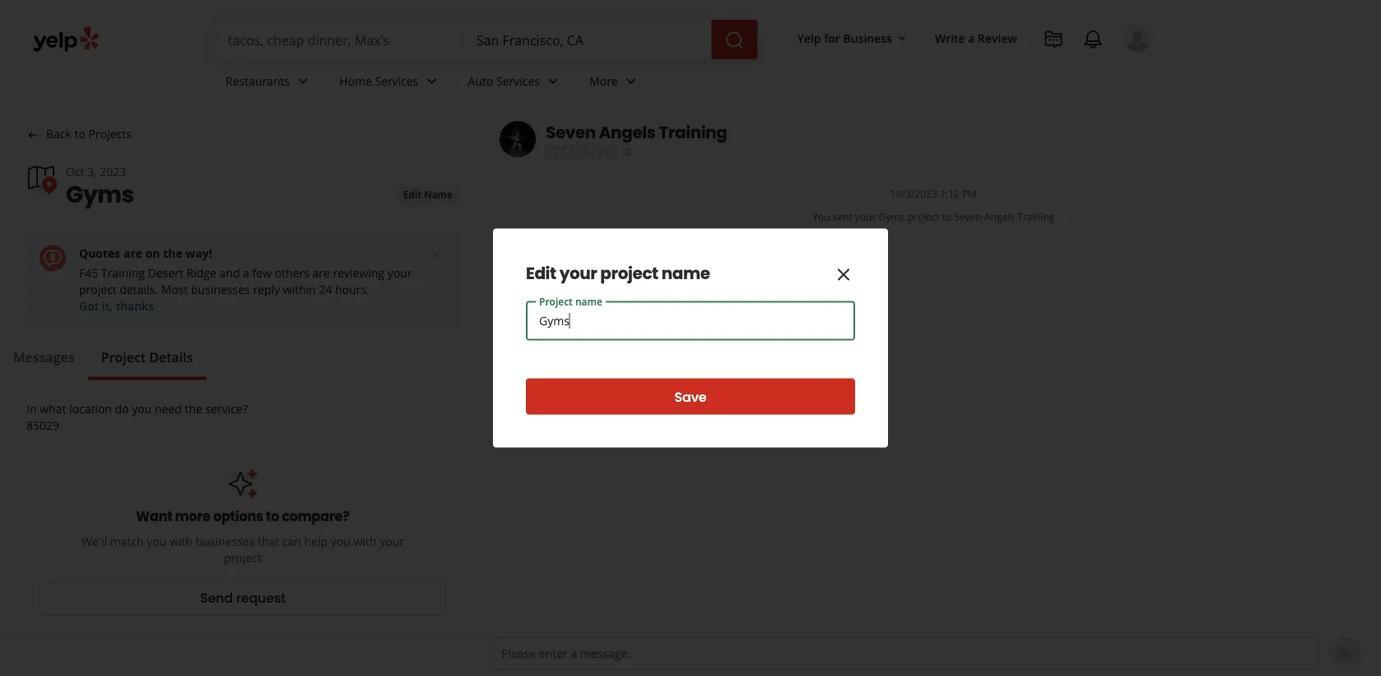 Task type: vqa. For each thing, say whether or not it's contained in the screenshot.
24
yes



Task type: describe. For each thing, give the bounding box(es) containing it.
seven angels training link
[[546, 121, 728, 144]]

want more options to compare? we'll match you with businesses that can help you with your project
[[82, 507, 404, 566]]

oct 3, 2023
[[66, 164, 126, 179]]

and a few others are reviewing your project details. most businesses reply within 24 hours. got it, thanks
[[79, 265, 412, 314]]

24 chevron down v2 image for home services
[[422, 71, 442, 91]]

write
[[935, 30, 966, 46]]

your inside want more options to compare? we'll match you with businesses that can help you with your project
[[380, 534, 404, 549]]

more
[[590, 73, 618, 89]]

24 chevron down v2 image for more
[[621, 71, 641, 91]]

10/3/2023 1:12 pm
[[891, 187, 977, 201]]

1 vertical spatial angels
[[985, 210, 1015, 224]]

reply
[[253, 282, 280, 297]]

2023
[[100, 164, 126, 179]]

24 send filled v2 image
[[1337, 643, 1356, 663]]

1 horizontal spatial seven
[[955, 210, 982, 224]]

f45
[[79, 265, 98, 281]]

got
[[79, 298, 99, 314]]

f45 training desert ridge
[[79, 265, 216, 281]]

projects image
[[1044, 30, 1064, 49]]

85029
[[26, 417, 59, 433]]

what
[[40, 401, 66, 417]]

services for home services
[[375, 73, 419, 89]]

write a review link
[[929, 23, 1024, 53]]

details
[[149, 348, 193, 366]]

0 vertical spatial training
[[659, 121, 728, 144]]

write a review
[[935, 30, 1018, 46]]

oct
[[66, 164, 84, 179]]

auto services
[[468, 73, 540, 89]]

you
[[813, 210, 831, 224]]

1 vertical spatial training
[[1018, 210, 1055, 224]]

got it, thanks button
[[79, 298, 154, 314]]

request
[[236, 588, 286, 607]]

business
[[844, 30, 893, 46]]

we'll
[[82, 534, 107, 549]]

on
[[145, 245, 160, 261]]

it,
[[102, 298, 113, 314]]

do
[[115, 401, 129, 417]]

restaurants link
[[212, 59, 326, 107]]

location
[[69, 401, 112, 417]]

close image inside edit your project name dialog
[[834, 265, 854, 285]]

project details
[[101, 348, 193, 366]]

send request button
[[40, 579, 446, 616]]

services for auto services
[[497, 73, 540, 89]]

want
[[136, 507, 173, 526]]

home services link
[[326, 59, 455, 107]]

home services
[[339, 73, 419, 89]]

hours.
[[335, 282, 370, 297]]

you down want
[[147, 534, 167, 549]]

edit your project name dialog
[[0, 0, 1382, 676]]

more link
[[576, 59, 654, 107]]

the inside in what location do you need the service? 85029
[[185, 401, 203, 417]]

gyms image
[[26, 163, 59, 196]]

0 horizontal spatial close image
[[427, 244, 446, 264]]

for
[[824, 30, 841, 46]]

seven angels training
[[546, 121, 728, 144]]

in what location do you need the service? 85029
[[26, 401, 248, 433]]

within
[[283, 282, 316, 297]]

ridge
[[187, 265, 216, 281]]

in
[[26, 401, 37, 417]]

can
[[282, 534, 301, 549]]

yelp
[[798, 30, 821, 46]]

businesses inside "and a few others are reviewing your project details. most businesses reply within 24 hours. got it, thanks"
[[191, 282, 250, 297]]

0 horizontal spatial training
[[101, 265, 145, 281]]

sent
[[833, 210, 853, 224]]

are inside "and a few others are reviewing your project details. most businesses reply within 24 hours. got it, thanks"
[[313, 265, 330, 281]]

businesses inside want more options to compare? we'll match you with businesses that can help you with your project
[[196, 534, 255, 549]]

save
[[675, 387, 707, 406]]

back to projects
[[46, 126, 132, 142]]

business categories element
[[212, 59, 1153, 107]]

(no rating) image
[[546, 145, 618, 158]]

24
[[319, 282, 332, 297]]

you right help
[[331, 534, 351, 549]]

compare?
[[282, 507, 350, 526]]

0 vertical spatial seven
[[546, 121, 596, 144]]

reviewing
[[333, 265, 385, 281]]

thanks
[[116, 298, 154, 314]]

edit for edit name
[[403, 187, 422, 201]]

options
[[213, 507, 263, 526]]

send
[[200, 588, 233, 607]]

1 with from the left
[[170, 534, 193, 549]]



Task type: locate. For each thing, give the bounding box(es) containing it.
gyms down 10/3/2023
[[879, 210, 905, 224]]

0
[[625, 145, 631, 159]]

auto
[[468, 73, 494, 89]]

project
[[101, 348, 146, 366]]

you inside in what location do you need the service? 85029
[[132, 401, 152, 417]]

a for write
[[969, 30, 975, 46]]

project down that
[[224, 550, 262, 566]]

send request
[[200, 588, 286, 607]]

0 vertical spatial close image
[[427, 244, 446, 264]]

24 chevron down v2 image inside more link
[[621, 71, 641, 91]]

to up that
[[266, 507, 279, 526]]

review
[[978, 30, 1018, 46]]

0 vertical spatial angels
[[599, 121, 656, 144]]

edit inside 'edit name' "button"
[[403, 187, 422, 201]]

the right on
[[163, 245, 183, 261]]

with
[[170, 534, 193, 549], [354, 534, 377, 549]]

restaurants
[[226, 73, 290, 89]]

close image down 'edit name' "button" on the top left of page
[[427, 244, 446, 264]]

1 24 chevron down v2 image from the left
[[293, 71, 313, 91]]

save button
[[526, 378, 856, 415]]

services right "home"
[[375, 73, 419, 89]]

1 horizontal spatial angels
[[985, 210, 1015, 224]]

1:12
[[940, 187, 960, 201]]

tab list
[[0, 347, 206, 380]]

0 vertical spatial the
[[163, 245, 183, 261]]

2 24 chevron down v2 image from the left
[[422, 71, 442, 91]]

1 vertical spatial to
[[943, 210, 952, 224]]

1 vertical spatial edit
[[526, 261, 557, 285]]

0 horizontal spatial with
[[170, 534, 193, 549]]

are
[[123, 245, 143, 261], [313, 265, 330, 281]]

project up got
[[79, 282, 117, 297]]

edit
[[403, 187, 422, 201], [526, 261, 557, 285]]

1 horizontal spatial gyms
[[879, 210, 905, 224]]

services
[[375, 73, 419, 89], [497, 73, 540, 89]]

project inside want more options to compare? we'll match you with businesses that can help you with your project
[[224, 550, 262, 566]]

1 horizontal spatial the
[[185, 401, 203, 417]]

match
[[110, 534, 144, 549]]

24 chevron down v2 image
[[544, 71, 563, 91], [621, 71, 641, 91]]

0 vertical spatial a
[[969, 30, 975, 46]]

24 chevron down v2 image inside the restaurants link
[[293, 71, 313, 91]]

2 vertical spatial training
[[101, 265, 145, 281]]

and
[[219, 265, 240, 281]]

0 horizontal spatial edit
[[403, 187, 422, 201]]

yelp for business button
[[791, 23, 916, 53]]

your inside "and a few others are reviewing your project details. most businesses reply within 24 hours. got it, thanks"
[[388, 265, 412, 281]]

home
[[339, 73, 372, 89]]

others
[[275, 265, 310, 281]]

1 vertical spatial a
[[243, 265, 249, 281]]

edit inside edit your project name dialog
[[526, 261, 557, 285]]

few
[[252, 265, 272, 281]]

0 vertical spatial to
[[75, 126, 86, 142]]

24 chevron down v2 image right restaurants
[[293, 71, 313, 91]]

edit name button
[[397, 185, 460, 205]]

back to projects button
[[26, 124, 132, 144]]

that
[[258, 534, 279, 549]]

24 chevron down v2 image inside auto services link
[[544, 71, 563, 91]]

pm
[[963, 187, 977, 201]]

0 horizontal spatial are
[[123, 245, 143, 261]]

are left on
[[123, 245, 143, 261]]

24 chevron down v2 image for auto services
[[544, 71, 563, 91]]

the right need
[[185, 401, 203, 417]]

1 horizontal spatial edit
[[526, 261, 557, 285]]

16 arrow left v2 image
[[26, 128, 40, 142]]

a left the 'few'
[[243, 265, 249, 281]]

name
[[424, 187, 453, 201]]

you right do
[[132, 401, 152, 417]]

a inside "and a few others are reviewing your project details. most businesses reply within 24 hours. got it, thanks"
[[243, 265, 249, 281]]

to
[[75, 126, 86, 142], [943, 210, 952, 224], [266, 507, 279, 526]]

name
[[662, 261, 710, 285]]

1 horizontal spatial 24 chevron down v2 image
[[422, 71, 442, 91]]

your inside dialog
[[560, 261, 597, 285]]

Please enter a message. text field
[[493, 637, 1319, 670]]

0 vertical spatial businesses
[[191, 282, 250, 297]]

0 horizontal spatial 24 chevron down v2 image
[[293, 71, 313, 91]]

yelp for business
[[798, 30, 893, 46]]

messages
[[13, 348, 75, 366]]

0 horizontal spatial a
[[243, 265, 249, 281]]

need
[[155, 401, 182, 417]]

1 horizontal spatial to
[[266, 507, 279, 526]]

0 horizontal spatial seven
[[546, 121, 596, 144]]

seven up (no rating) image
[[546, 121, 596, 144]]

1 vertical spatial businesses
[[196, 534, 255, 549]]

24 chevron down v2 image for restaurants
[[293, 71, 313, 91]]

project left name
[[601, 261, 659, 285]]

training
[[659, 121, 728, 144], [1018, 210, 1055, 224], [101, 265, 145, 281]]

project down 10/3/2023
[[908, 210, 940, 224]]

seven down pm
[[955, 210, 982, 224]]

way!
[[186, 245, 212, 261]]

edit for edit your project name
[[526, 261, 557, 285]]

back
[[46, 126, 72, 142]]

0 horizontal spatial gyms
[[66, 178, 134, 211]]

1 horizontal spatial close image
[[834, 265, 854, 285]]

2 horizontal spatial training
[[1018, 210, 1055, 224]]

quotes
[[79, 245, 120, 261]]

24 chevron down v2 image right auto services
[[544, 71, 563, 91]]

edit your project name
[[526, 261, 710, 285]]

24 chevron down v2 image
[[293, 71, 313, 91], [422, 71, 442, 91]]

1 horizontal spatial are
[[313, 265, 330, 281]]

user actions element
[[784, 21, 1176, 122]]

seven
[[546, 121, 596, 144], [955, 210, 982, 224]]

  text field inside edit your project name dialog
[[526, 301, 856, 341]]

service?
[[206, 401, 248, 417]]

1 horizontal spatial services
[[497, 73, 540, 89]]

1 vertical spatial the
[[185, 401, 203, 417]]

0 horizontal spatial services
[[375, 73, 419, 89]]

2 with from the left
[[354, 534, 377, 549]]

1 horizontal spatial with
[[354, 534, 377, 549]]

0 horizontal spatial to
[[75, 126, 86, 142]]

businesses down options
[[196, 534, 255, 549]]

24 chevron down v2 image left auto
[[422, 71, 442, 91]]

desert
[[148, 265, 184, 281]]

1 services from the left
[[375, 73, 419, 89]]

project inside edit your project name dialog
[[601, 261, 659, 285]]

to inside want more options to compare? we'll match you with businesses that can help you with your project
[[266, 507, 279, 526]]

the
[[163, 245, 183, 261], [185, 401, 203, 417]]

1 horizontal spatial 24 chevron down v2 image
[[621, 71, 641, 91]]

details.
[[120, 282, 158, 297]]

project inside "and a few others are reviewing your project details. most businesses reply within 24 hours. got it, thanks"
[[79, 282, 117, 297]]

notifications image
[[1084, 30, 1103, 49]]

0 horizontal spatial angels
[[599, 121, 656, 144]]

more
[[175, 507, 211, 526]]

0 horizontal spatial 24 chevron down v2 image
[[544, 71, 563, 91]]

gyms up "quotes"
[[66, 178, 134, 211]]

tab list containing messages
[[0, 347, 206, 380]]

to down '1:12' at the right top of the page
[[943, 210, 952, 224]]

businesses down and
[[191, 282, 250, 297]]

None search field
[[215, 20, 761, 59]]

2 vertical spatial to
[[266, 507, 279, 526]]

24 chevron down v2 image right more
[[621, 71, 641, 91]]

a
[[969, 30, 975, 46], [243, 265, 249, 281]]

auto services link
[[455, 59, 576, 107]]

3,
[[87, 164, 97, 179]]

you
[[132, 401, 152, 417], [147, 534, 167, 549], [331, 534, 351, 549]]

close image down sent
[[834, 265, 854, 285]]

gyms
[[66, 178, 134, 211], [879, 210, 905, 224]]

with right help
[[354, 534, 377, 549]]

0 horizontal spatial the
[[163, 245, 183, 261]]

quotes are on the way!
[[79, 245, 212, 261]]

a for and
[[243, 265, 249, 281]]

with down more
[[170, 534, 193, 549]]

0 vertical spatial edit
[[403, 187, 422, 201]]

  text field
[[526, 301, 856, 341]]

most
[[161, 282, 188, 297]]

2 horizontal spatial to
[[943, 210, 952, 224]]

your
[[856, 210, 877, 224], [560, 261, 597, 285], [388, 265, 412, 281], [380, 534, 404, 549]]

24 chevron down v2 image inside home services link
[[422, 71, 442, 91]]

services right auto
[[497, 73, 540, 89]]

2 services from the left
[[497, 73, 540, 89]]

to inside button
[[75, 126, 86, 142]]

to right the back
[[75, 126, 86, 142]]

search image
[[725, 31, 745, 50]]

0 vertical spatial are
[[123, 245, 143, 261]]

are up 24
[[313, 265, 330, 281]]

1 24 chevron down v2 image from the left
[[544, 71, 563, 91]]

businesses
[[191, 282, 250, 297], [196, 534, 255, 549]]

1 horizontal spatial training
[[659, 121, 728, 144]]

close image
[[427, 244, 446, 264], [834, 265, 854, 285]]

16 chevron down v2 image
[[896, 32, 909, 45]]

1 horizontal spatial a
[[969, 30, 975, 46]]

10/3/2023
[[891, 187, 938, 201]]

you sent your gyms project to seven angels training
[[813, 210, 1055, 224]]

2 24 chevron down v2 image from the left
[[621, 71, 641, 91]]

help
[[304, 534, 328, 549]]

projects
[[89, 126, 132, 142]]

1 vertical spatial seven
[[955, 210, 982, 224]]

edit name
[[403, 187, 453, 201]]

1 vertical spatial close image
[[834, 265, 854, 285]]

1 vertical spatial are
[[313, 265, 330, 281]]

a right write
[[969, 30, 975, 46]]

24 free estimates v2 image
[[43, 248, 63, 268]]



